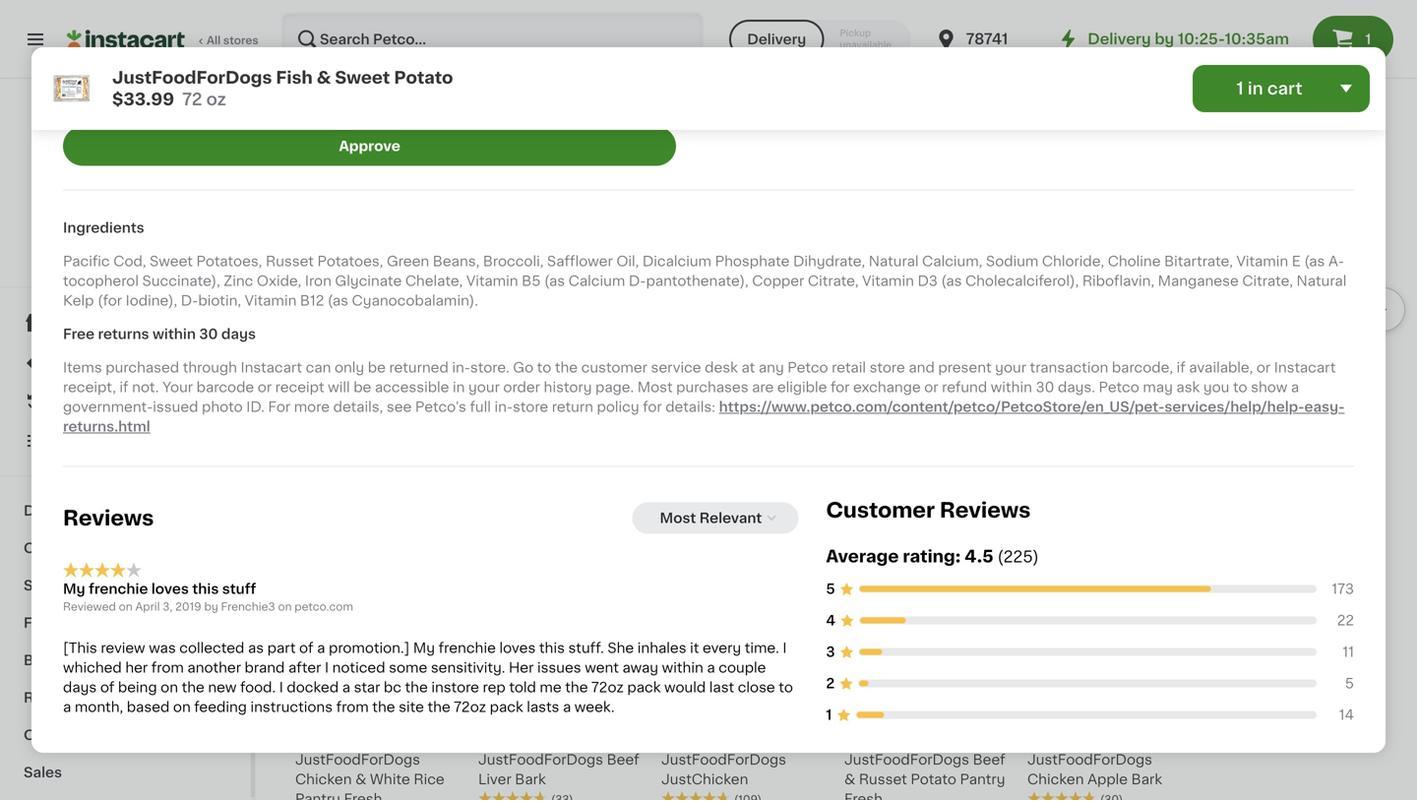 Task type: vqa. For each thing, say whether or not it's contained in the screenshot.


Task type: describe. For each thing, give the bounding box(es) containing it.
to right the "go"
[[537, 360, 551, 374]]

1 horizontal spatial natural
[[1297, 274, 1347, 288]]

0 vertical spatial in-
[[452, 360, 470, 374]]

reviewed
[[63, 601, 116, 612]]

justfoodfordogs inside justfoodfordogs chicken apple bark
[[1027, 753, 1152, 766]]

1 vertical spatial i
[[325, 661, 329, 675]]

potato inside 33 justfoodfordogs fish & sweet potato
[[906, 393, 951, 407]]

russet inside pacific cod, sweet potatoes, russet potatoes, green beans, broccoli, safflower oil, dicalcium phosphate dihydrate, natural calcium, sodium chloride, choline bitartrate, vitamin e (as a- tocopherol succinate), zinc oxide, iron glycinate chelate, vitamin b5 (as calcium d-pantothenate), copper citrate, vitamin d3 (as cholecalciferol), riboflavin, manganese citrate, natural kelp (for iodine), d-biotin, vitamin b12 (as cyanocobalamin).
[[266, 254, 314, 268]]

most inside items purchased through instacart can only be returned in-store. go to the customer service desk at any petco retail store and present your transaction barcode, if available, or instacart receipt, if not. your barcode or receipt will be accessible in your order history page. most purchases are eligible for exchange or refund within 30 days. petco may ask you to show a government-issued photo id. for more details, see petco's full in-store return policy for details:
[[637, 380, 673, 394]]

instructions
[[250, 700, 333, 714]]

product group containing 31
[[661, 170, 829, 463]]

vitamin left e
[[1237, 254, 1288, 268]]

1 vertical spatial pack
[[490, 700, 523, 714]]

1 horizontal spatial in-
[[494, 400, 513, 414]]

1 inside item carousel "region"
[[920, 186, 926, 200]]

(as right b5
[[544, 274, 565, 288]]

1 horizontal spatial or
[[924, 380, 938, 394]]

78741
[[966, 32, 1008, 46]]

0 horizontal spatial of
[[100, 681, 114, 694]]

reptiles
[[24, 691, 82, 705]]

1 in cart field
[[1193, 65, 1370, 112]]

biotin,
[[198, 294, 241, 307]]

potato for justfoodfordogs beef & russet potato
[[362, 393, 407, 407]]

beef for justfoodfordogs beef liver bark
[[607, 753, 639, 766]]

pantry for beef
[[960, 772, 1005, 786]]

1 horizontal spatial for
[[831, 380, 850, 394]]

macaroni for 79
[[1210, 413, 1275, 427]]

other pets & more link
[[12, 716, 239, 754]]

a up last
[[707, 661, 715, 675]]

justfoodfordogs inside justfoodfordogs beef & russet potato pantry fresh
[[844, 753, 969, 766]]

bitartrate,
[[1164, 254, 1233, 268]]

succinate),
[[142, 274, 220, 288]]

1 inside "1" "button"
[[1365, 32, 1371, 46]]

justfoodfordogs beef & russet potato
[[295, 373, 456, 407]]

only
[[335, 360, 364, 374]]

promotion.]
[[329, 641, 410, 655]]

receipt,
[[63, 380, 116, 394]]

1 horizontal spatial from
[[336, 700, 369, 714]]

through
[[183, 360, 237, 374]]

bark for apple
[[1131, 772, 1162, 786]]

present
[[938, 360, 992, 374]]

within inside items purchased through instacart can only be returned in-store. go to the customer service desk at any petco retail store and present your transaction barcode, if available, or instacart receipt, if not. your barcode or receipt will be accessible in your order history page. most purchases are eligible for exchange or refund within 30 days. petco may ask you to show a government-issued photo id. for more details, see petco's full in-store return policy for details:
[[991, 380, 1032, 394]]

chloride,
[[1042, 254, 1104, 268]]

frenchie3
[[221, 601, 275, 612]]

deals
[[55, 355, 96, 369]]

my inside [this review was collected as part of a promotion.] my frenchie loves this stuff. she inhales it every time. i whiched her from another brand after i noticed some sensitivity. her issues went away within a couple days of being on the new food. i docked a star bc the instore rep told me the 72oz pack would last close to a month, based on feeding instructions from the site the 72oz pack lasts a week.
[[413, 641, 435, 655]]

& inside justfoodfordogs chicken & white rice pantry fresh
[[355, 772, 366, 786]]

oxide,
[[257, 274, 301, 288]]

justfoodfordogs fish & sweet potato $33.99 72 oz
[[112, 69, 453, 108]]

99 for 36
[[336, 348, 351, 359]]

product group containing 49
[[1027, 170, 1195, 444]]

(as down calcium,
[[941, 274, 962, 288]]

the down 'another'
[[182, 681, 205, 694]]

birds
[[24, 653, 60, 667]]

star
[[354, 681, 380, 694]]

https://www.petco.com/content/petco/petcostore/en_us/pet-services/help/help-easy- returns.html
[[63, 400, 1345, 433]]

on right frenchie3
[[278, 601, 292, 612]]

0 vertical spatial if
[[1177, 360, 1186, 374]]

0 horizontal spatial your
[[468, 380, 500, 394]]

within inside [this review was collected as part of a promotion.] my frenchie loves this stuff. she inhales it every time. i whiched her from another brand after i noticed some sensitivity. her issues went away within a couple days of being on the new food. i docked a star bc the instore rep told me the 72oz pack would last close to a month, based on feeding instructions from the site the 72oz pack lasts a week.
[[662, 661, 704, 675]]

(109)
[[1100, 415, 1128, 426]]

other options... button
[[63, 72, 676, 111]]

& inside justfoodfordogs beef & russet potato
[[295, 393, 306, 407]]

customer
[[581, 360, 647, 374]]

photo
[[202, 400, 243, 414]]

vitamin left d3
[[862, 274, 914, 288]]

barcode,
[[1112, 360, 1173, 374]]

justfoodfordogs chicken & white rice pantry fresh button
[[295, 549, 463, 800]]

petco.com
[[295, 601, 353, 612]]

1 vertical spatial for
[[643, 400, 662, 414]]

potato for justfoodfordogs beef & russet potato pantry fresh
[[911, 772, 957, 786]]

issues
[[537, 661, 581, 675]]

justfoodfordogs inside justfoodfordogs fish & sweet potato $33.99 72 oz
[[112, 69, 272, 86]]

product group containing 33
[[844, 170, 1012, 444]]

returns.html
[[63, 420, 150, 433]]

0 horizontal spatial or
[[258, 380, 272, 394]]

calcium,
[[922, 254, 982, 268]]

1 vertical spatial 72oz
[[454, 700, 486, 714]]

justfoodfordogs chicken apple bark
[[1027, 753, 1162, 786]]

1 vertical spatial petco
[[1099, 380, 1139, 394]]

a right lasts
[[563, 700, 571, 714]]

0 horizontal spatial reviews
[[63, 508, 154, 528]]

barcode
[[196, 380, 254, 394]]

on left the april
[[119, 601, 133, 612]]

3,
[[163, 601, 173, 612]]

[this review was collected as part of a promotion.] my frenchie loves this stuff. she inhales it every time. i whiched her from another brand after i noticed some sensitivity. her issues went away within a couple days of being on the new food. i docked a star bc the instore rep told me the 72oz pack would last close to a month, based on feeding instructions from the site the 72oz pack lasts a week.
[[63, 641, 793, 714]]

add left the vital
[[59, 258, 81, 269]]

2019
[[175, 601, 201, 612]]

details,
[[333, 400, 383, 414]]

1 horizontal spatial 5
[[1345, 676, 1354, 690]]

other pets & more
[[24, 728, 155, 742]]

2 horizontal spatial or
[[1257, 360, 1271, 374]]

justfoodfordogs chicken apple bark button
[[1027, 549, 1195, 800]]

a inside items purchased through instacart can only be returned in-store. go to the customer service desk at any petco retail store and present your transaction barcode, if available, or instacart receipt, if not. your barcode or receipt will be accessible in your order history page. most purchases are eligible for exchange or refund within 30 days. petco may ask you to show a government-issued photo id. for more details, see petco's full in-store return policy for details:
[[1291, 380, 1299, 394]]

1 horizontal spatial your
[[995, 360, 1026, 374]]

close
[[738, 681, 775, 694]]

wheat for 31 99
[[773, 393, 818, 407]]

policy
[[597, 400, 639, 414]]

justfoodfordogs justchicken
[[661, 753, 786, 786]]

add up choline
[[1150, 186, 1179, 200]]

justfoodfordogs beef liver bark
[[478, 753, 639, 786]]

on right based
[[173, 700, 191, 714]]

retail
[[832, 360, 866, 374]]

whole for 31 99
[[726, 393, 769, 407]]

transaction
[[1030, 360, 1108, 374]]

(as right e
[[1304, 254, 1325, 268]]

https://www.petco.com/content/petco/petcostore/en_us/pet-
[[719, 400, 1165, 414]]

other for other options...
[[313, 84, 355, 98]]

iodine),
[[126, 294, 177, 307]]

pacific cod, sweet potatoes, russet potatoes, green beans, broccoli, safflower oil, dicalcium phosphate dihydrate, natural calcium, sodium chloride, choline bitartrate, vitamin e (as a- tocopherol succinate), zinc oxide, iron glycinate chelate, vitamin b5 (as calcium d-pantothenate), copper citrate, vitamin d3 (as cholecalciferol), riboflavin, manganese citrate, natural kelp (for iodine), d-biotin, vitamin b12 (as cyanocobalamin).
[[63, 254, 1347, 307]]

1 vertical spatial be
[[353, 380, 371, 394]]

add button for 10
[[564, 176, 640, 211]]

33 justfoodfordogs fish & sweet potato
[[844, 347, 1001, 407]]

1 vertical spatial if
[[119, 380, 129, 394]]

chicken for justfoodfordogs chicken apple bark
[[1027, 772, 1084, 786]]

0 vertical spatial days
[[221, 327, 256, 341]]

0 horizontal spatial within
[[153, 327, 196, 341]]

4 add button from the left
[[1113, 176, 1189, 211]]

me
[[540, 681, 562, 694]]

it inside [this review was collected as part of a promotion.] my frenchie loves this stuff. she inhales it every time. i whiched her from another brand after i noticed some sensitivity. her issues went away within a couple days of being on the new food. i docked a star bc the instore rep told me the 72oz pack would last close to a month, based on feeding instructions from the site the 72oz pack lasts a week.
[[690, 641, 699, 655]]

for
[[268, 400, 290, 414]]

30 inside items purchased through instacart can only be returned in-store. go to the customer service desk at any petco retail store and present your transaction barcode, if available, or instacart receipt, if not. your barcode or receipt will be accessible in your order history page. most purchases are eligible for exchange or refund within 30 days. petco may ask you to show a government-issued photo id. for more details, see petco's full in-store return policy for details:
[[1036, 380, 1054, 394]]

april
[[135, 601, 160, 612]]

the right "me"
[[565, 681, 588, 694]]

2 horizontal spatial store
[[870, 360, 905, 374]]

turkey for 31 99
[[661, 393, 708, 407]]

sweet inside 33 justfoodfordogs fish & sweet potato
[[859, 393, 902, 407]]

31 99
[[672, 347, 712, 368]]

pantry for chicken
[[295, 792, 340, 800]]

chicken for justfoodfordogs chicken & white rice pantry fresh
[[295, 772, 352, 786]]

2 potatoes, from the left
[[317, 254, 383, 268]]

shop
[[55, 316, 92, 330]]

add vital care to save
[[59, 258, 181, 269]]

b12
[[300, 294, 324, 307]]

a left the star
[[342, 681, 350, 694]]

vitamin down oxide,
[[245, 294, 297, 307]]

2 vertical spatial i
[[279, 681, 283, 694]]

bc
[[384, 681, 401, 694]]

approve button
[[63, 127, 676, 166]]

can
[[306, 360, 331, 374]]

free returns within 30 days
[[63, 327, 256, 341]]

add button for 31
[[747, 176, 823, 211]]

72
[[182, 91, 202, 108]]

1 horizontal spatial reviews
[[940, 500, 1031, 520]]

fish inside the fish link
[[24, 616, 53, 630]]

1 vertical spatial d-
[[181, 294, 198, 307]]

justfoodfordogs inside justfoodfordogs chicken & white rice pantry fresh
[[295, 753, 420, 766]]

more
[[118, 728, 155, 742]]

prices
[[146, 219, 180, 230]]

1 horizontal spatial pack
[[627, 681, 661, 694]]

may
[[1143, 380, 1173, 394]]

not.
[[132, 380, 159, 394]]

government-
[[63, 400, 153, 414]]

a left month,
[[63, 700, 71, 714]]

riboflavin,
[[1082, 274, 1154, 288]]

pets for other
[[68, 728, 100, 742]]

turkey for 79
[[1210, 393, 1257, 407]]

by inside my frenchie loves this stuff reviewed on april 3, 2019 by frenchie3 on petco.com
[[204, 601, 218, 612]]

service type group
[[729, 20, 911, 59]]

delivery for delivery
[[747, 32, 806, 46]]

0 vertical spatial store
[[114, 219, 143, 230]]

rating:
[[903, 548, 961, 565]]

treats
[[1136, 393, 1179, 407]]

fresh for russet
[[844, 792, 883, 800]]

99 for 31
[[697, 348, 712, 359]]

docked
[[287, 681, 339, 694]]

stuff.
[[568, 641, 604, 655]]

in inside 1 in cart field
[[1248, 80, 1263, 97]]

2 horizontal spatial i
[[783, 641, 787, 655]]

couple
[[719, 661, 766, 675]]

in inside items purchased through instacart can only be returned in-store. go to the customer service desk at any petco retail store and present your transaction barcode, if available, or instacart receipt, if not. your barcode or receipt will be accessible in your order history page. most purchases are eligible for exchange or refund within 30 days. petco may ask you to show a government-issued photo id. for more details, see petco's full in-store return policy for details:
[[453, 380, 465, 394]]

desk
[[705, 360, 738, 374]]

page.
[[595, 380, 634, 394]]

go
[[513, 360, 534, 374]]

pets for small
[[66, 579, 98, 592]]

oil,
[[616, 254, 639, 268]]

kelp
[[63, 294, 94, 307]]

items
[[63, 360, 102, 374]]

chicken for justfoodfordogs chicken & white rice
[[478, 393, 535, 407]]

to left save
[[140, 258, 152, 269]]

delivery by 10:25-10:35am link
[[1056, 28, 1289, 51]]

the inside items purchased through instacart can only be returned in-store. go to the customer service desk at any petco retail store and present your transaction barcode, if available, or instacart receipt, if not. your barcode or receipt will be accessible in your order history page. most purchases are eligible for exchange or refund within 30 days. petco may ask you to show a government-issued photo id. for more details, see petco's full in-store return policy for details:
[[555, 360, 578, 374]]

2 instacart from the left
[[1274, 360, 1336, 374]]

the up site
[[405, 681, 428, 694]]

0 vertical spatial natural
[[869, 254, 919, 268]]

justfoodfordogs inside justfoodfordogs beef & russet potato
[[295, 373, 420, 387]]

(as right b12
[[328, 294, 348, 307]]

see
[[387, 400, 412, 414]]

best sellers
[[295, 123, 425, 143]]

birds link
[[12, 642, 239, 679]]

14
[[1339, 708, 1354, 722]]

all stores
[[207, 35, 258, 46]]

beef for justfoodfordogs beef & russet potato pantry fresh
[[973, 753, 1005, 766]]

food.
[[240, 681, 276, 694]]

11
[[1343, 645, 1354, 659]]



Task type: locate. For each thing, give the bounding box(es) containing it.
potato inside justfoodfordogs beef & russet potato
[[362, 393, 407, 407]]

in- left 10
[[452, 360, 470, 374]]

1 horizontal spatial rice
[[597, 393, 628, 407]]

justfoodfordogs inside 49 justfoodfordogs chicken breast treats
[[1027, 373, 1152, 387]]

history
[[544, 380, 592, 394]]

sodium
[[986, 254, 1039, 268]]

it down receipt,
[[86, 395, 96, 408]]

refund
[[942, 380, 987, 394]]

a up the after
[[317, 641, 325, 655]]

product group containing 36
[[295, 170, 463, 467]]

instacart up receipt
[[241, 360, 302, 374]]

30 down 49
[[1036, 380, 1054, 394]]

0 vertical spatial sweet
[[335, 69, 390, 86]]

1 horizontal spatial whole
[[1275, 393, 1319, 407]]

0 horizontal spatial delivery
[[747, 32, 806, 46]]

None search field
[[281, 12, 704, 67]]

potato inside justfoodfordogs beef & russet potato pantry fresh
[[911, 772, 957, 786]]

fresh inside justfoodfordogs chicken & white rice pantry fresh
[[344, 792, 382, 800]]

store up exchange
[[870, 360, 905, 374]]

1 vertical spatial it
[[690, 641, 699, 655]]

justfoodfordogs justchicken button
[[661, 549, 829, 800]]

within right refund
[[991, 380, 1032, 394]]

add for 31 99
[[784, 186, 813, 200]]

wheat down the any
[[773, 393, 818, 407]]

fresh for white
[[344, 792, 382, 800]]

to up services/help/help-
[[1233, 380, 1247, 394]]

rice inside justfoodfordogs chicken & white rice pantry fresh
[[414, 772, 445, 786]]

relevant
[[699, 511, 762, 525]]

increment quantity of justfoodfordogs fish & sweet potato image
[[976, 182, 1000, 205]]

1 vertical spatial your
[[468, 380, 500, 394]]

the down bc
[[372, 700, 395, 714]]

chelate,
[[405, 274, 463, 288]]

29
[[515, 348, 530, 359]]

36
[[306, 347, 334, 368]]

1 vertical spatial of
[[100, 681, 114, 694]]

1 bark from the left
[[515, 772, 546, 786]]

1 whole from the left
[[726, 393, 769, 407]]

1 wheat from the left
[[773, 393, 818, 407]]

1 horizontal spatial it
[[690, 641, 699, 655]]

0 vertical spatial frenchie
[[89, 582, 148, 596]]

add up beans,
[[418, 186, 447, 200]]

99 inside 36 99
[[336, 348, 351, 359]]

full
[[470, 400, 491, 414]]

my up reviewed
[[63, 582, 85, 596]]

10 29
[[489, 347, 530, 368]]

options...
[[358, 84, 426, 98]]

(480)
[[368, 415, 398, 426]]

frenchie inside my frenchie loves this stuff reviewed on april 3, 2019 by frenchie3 on petco.com
[[89, 582, 148, 596]]

would
[[664, 681, 706, 694]]

citrate, down e
[[1242, 274, 1293, 288]]

5 up 4
[[826, 582, 835, 596]]

details:
[[665, 400, 715, 414]]

product group
[[295, 170, 463, 467], [478, 170, 646, 467], [661, 170, 829, 463], [844, 170, 1012, 444], [1027, 170, 1195, 444], [1210, 170, 1378, 463], [661, 549, 829, 800], [844, 549, 1012, 800], [1027, 549, 1195, 800]]

1 macaroni from the left
[[661, 413, 726, 427]]

add button up a-
[[1296, 176, 1372, 211]]

delivery for delivery by 10:25-10:35am
[[1088, 32, 1151, 46]]

approve
[[339, 139, 400, 153]]

fresh inside justfoodfordogs beef & russet potato pantry fresh
[[844, 792, 883, 800]]

everyday
[[59, 219, 111, 230]]

macaroni down you
[[1210, 413, 1275, 427]]

from down was
[[151, 661, 184, 675]]

was
[[149, 641, 176, 655]]

add for 36 99
[[418, 186, 447, 200]]

deals link
[[12, 342, 239, 382]]

5 add button from the left
[[1296, 176, 1372, 211]]

rice for justfoodfordogs chicken & white rice
[[597, 393, 628, 407]]

chicken inside justfoodfordogs chicken & white rice pantry fresh
[[295, 772, 352, 786]]

fish inside 33 justfoodfordogs fish & sweet potato
[[973, 373, 1001, 387]]

told
[[509, 681, 536, 694]]

0 horizontal spatial (225)
[[917, 415, 946, 426]]

add up the dihydrate,
[[784, 186, 813, 200]]

22
[[1337, 613, 1354, 627]]

0 vertical spatial of
[[299, 641, 314, 655]]

99 right 31
[[697, 348, 712, 359]]

your
[[162, 380, 193, 394]]

order
[[503, 380, 540, 394]]

1 horizontal spatial justfoodfordogs turkey & whole wheat macaroni
[[1210, 373, 1367, 427]]

site
[[399, 700, 424, 714]]

loves up her
[[499, 641, 536, 655]]

potatoes, up zinc
[[196, 254, 262, 268]]

if
[[1177, 360, 1186, 374], [119, 380, 129, 394]]

i right time.
[[783, 641, 787, 655]]

frenchie up sensitivity.
[[439, 641, 496, 655]]

& inside justfoodfordogs beef & russet potato pantry fresh
[[844, 772, 855, 786]]

1 horizontal spatial store
[[513, 400, 548, 414]]

breast
[[1088, 393, 1132, 407]]

2 turkey from the left
[[1210, 393, 1257, 407]]

2 horizontal spatial fish
[[973, 373, 1001, 387]]

0 horizontal spatial fresh
[[344, 792, 382, 800]]

2 whole from the left
[[1275, 393, 1319, 407]]

if up ask
[[1177, 360, 1186, 374]]

another
[[187, 661, 241, 675]]

all stores link
[[67, 12, 260, 67]]

0 horizontal spatial loves
[[151, 582, 189, 596]]

0 vertical spatial fish
[[276, 69, 313, 86]]

0 vertical spatial pets
[[66, 579, 98, 592]]

more
[[294, 400, 330, 414]]

0 horizontal spatial rice
[[414, 772, 445, 786]]

natural down a-
[[1297, 274, 1347, 288]]

10
[[489, 347, 513, 368]]

1 horizontal spatial (225)
[[997, 549, 1039, 565]]

0 horizontal spatial in-
[[452, 360, 470, 374]]

delivery inside button
[[747, 32, 806, 46]]

i up instructions
[[279, 681, 283, 694]]

petco
[[788, 360, 828, 374], [1099, 380, 1139, 394]]

customer reviews
[[826, 500, 1031, 520]]

bark right liver
[[515, 772, 546, 786]]

0 vertical spatial loves
[[151, 582, 189, 596]]

0 horizontal spatial wheat
[[773, 393, 818, 407]]

it left 'every'
[[690, 641, 699, 655]]

1 horizontal spatial 99
[[697, 348, 712, 359]]

small pets
[[24, 579, 98, 592]]

2 horizontal spatial sweet
[[859, 393, 902, 407]]

days inside [this review was collected as part of a promotion.] my frenchie loves this stuff. she inhales it every time. i whiched her from another brand after i noticed some sensitivity. her issues went away within a couple days of being on the new food. i docked a star bc the instore rep told me the 72oz pack would last close to a month, based on feeding instructions from the site the 72oz pack lasts a week.
[[63, 681, 97, 694]]

instore
[[431, 681, 479, 694]]

white inside 'justfoodfordogs chicken & white rice'
[[553, 393, 593, 407]]

1 vertical spatial 30
[[1036, 380, 1054, 394]]

are
[[752, 380, 774, 394]]

1 turkey from the left
[[661, 393, 708, 407]]

99 inside 31 99
[[697, 348, 712, 359]]

all
[[207, 35, 221, 46]]

0 horizontal spatial fish
[[24, 616, 53, 630]]

other for other pets & more
[[24, 728, 65, 742]]

https://www.petco.com/content/petco/petcostore/en_us/pet-services/help/help-easy- returns.html link
[[63, 400, 1345, 433]]

petco down barcode,
[[1099, 380, 1139, 394]]

natural up d3
[[869, 254, 919, 268]]

macaroni for 31 99
[[661, 413, 726, 427]]

1 horizontal spatial beef
[[607, 753, 639, 766]]

1 fresh from the left
[[344, 792, 382, 800]]

russet inside justfoodfordogs beef & russet potato
[[310, 393, 358, 407]]

1 potatoes, from the left
[[196, 254, 262, 268]]

& inside 33 justfoodfordogs fish & sweet potato
[[844, 393, 855, 407]]

justfoodfordogs inside the justfoodfordogs beef liver bark
[[478, 753, 603, 766]]

a right show
[[1291, 380, 1299, 394]]

most inside button
[[660, 511, 696, 525]]

0 vertical spatial this
[[192, 582, 219, 596]]

0 vertical spatial be
[[368, 360, 386, 374]]

or
[[1257, 360, 1271, 374], [258, 380, 272, 394], [924, 380, 938, 394]]

whole for 79
[[1275, 393, 1319, 407]]

fish link
[[12, 604, 239, 642]]

justfoodfordogs turkey & whole wheat macaroni for 79
[[1210, 373, 1367, 427]]

the up history
[[555, 360, 578, 374]]

0 horizontal spatial beef
[[424, 373, 456, 387]]

frenchie up reviewed
[[89, 582, 148, 596]]

1 vertical spatial fish
[[973, 373, 1001, 387]]

white inside justfoodfordogs chicken & white rice pantry fresh
[[370, 772, 410, 786]]

other inside "button"
[[313, 84, 355, 98]]

brand
[[245, 661, 285, 675]]

pantry inside justfoodfordogs chicken & white rice pantry fresh
[[295, 792, 340, 800]]

russet inside justfoodfordogs beef & russet potato pantry fresh
[[859, 772, 907, 786]]

she
[[608, 641, 634, 655]]

1 horizontal spatial pantry
[[960, 772, 1005, 786]]

delivery button
[[729, 20, 824, 59]]

rice down the customer
[[597, 393, 628, 407]]

1 horizontal spatial wheat
[[1322, 393, 1367, 407]]

sales link
[[12, 754, 239, 791]]

1 horizontal spatial 72oz
[[591, 681, 624, 694]]

$ 9 79
[[1214, 347, 1252, 368]]

0 vertical spatial within
[[153, 327, 196, 341]]

pack down rep
[[490, 700, 523, 714]]

wheat right show
[[1322, 393, 1367, 407]]

sweet inside justfoodfordogs fish & sweet potato $33.99 72 oz
[[335, 69, 390, 86]]

1 instacart from the left
[[241, 360, 302, 374]]

2 vertical spatial store
[[513, 400, 548, 414]]

1 vertical spatial 5
[[1345, 676, 1354, 690]]

collected
[[179, 641, 244, 655]]

days.
[[1058, 380, 1095, 394]]

1 vertical spatial in
[[453, 380, 465, 394]]

2 macaroni from the left
[[1210, 413, 1275, 427]]

days down biotin,
[[221, 327, 256, 341]]

fish up best in the left top of the page
[[276, 69, 313, 86]]

sweet inside pacific cod, sweet potatoes, russet potatoes, green beans, broccoli, safflower oil, dicalcium phosphate dihydrate, natural calcium, sodium chloride, choline bitartrate, vitamin e (as a- tocopherol succinate), zinc oxide, iron glycinate chelate, vitamin b5 (as calcium d-pantothenate), copper citrate, vitamin d3 (as cholecalciferol), riboflavin, manganese citrate, natural kelp (for iodine), d-biotin, vitamin b12 (as cyanocobalamin).
[[150, 254, 193, 268]]

pantry inside justfoodfordogs beef & russet potato pantry fresh
[[960, 772, 1005, 786]]

1 horizontal spatial sweet
[[335, 69, 390, 86]]

99 up only
[[336, 348, 351, 359]]

1 horizontal spatial white
[[553, 393, 593, 407]]

justfoodfordogs beef & russet potato pantry fresh button
[[844, 549, 1012, 800]]

bark inside justfoodfordogs chicken apple bark
[[1131, 772, 1162, 786]]

remove justfoodfordogs fish & sweet potato image
[[864, 182, 888, 205]]

add for 10 29
[[601, 186, 630, 200]]

0 horizontal spatial from
[[151, 661, 184, 675]]

2 fresh from the left
[[844, 792, 883, 800]]

justfoodfordogs inside 33 justfoodfordogs fish & sweet potato
[[844, 373, 969, 387]]

d- down succinate),
[[181, 294, 198, 307]]

1 vertical spatial in-
[[494, 400, 513, 414]]

3 add button from the left
[[747, 176, 823, 211]]

$
[[1214, 348, 1222, 359]]

petco logo image
[[82, 102, 169, 189]]

0 horizontal spatial sweet
[[150, 254, 193, 268]]

2 bark from the left
[[1131, 772, 1162, 786]]

frenchie inside [this review was collected as part of a promotion.] my frenchie loves this stuff. she inhales it every time. i whiched her from another brand after i noticed some sensitivity. her issues went away within a couple days of being on the new food. i docked a star bc the instore rep told me the 72oz pack would last close to a month, based on feeding instructions from the site the 72oz pack lasts a week.
[[439, 641, 496, 655]]

most relevant
[[660, 511, 762, 525]]

pack down 'away'
[[627, 681, 661, 694]]

33
[[856, 347, 883, 368]]

0 horizontal spatial petco
[[788, 360, 828, 374]]

0 vertical spatial it
[[86, 395, 96, 408]]

russet for justfoodfordogs beef & russet potato
[[310, 393, 358, 407]]

sweet up best sellers
[[335, 69, 390, 86]]

beef inside justfoodfordogs beef & russet potato pantry fresh
[[973, 753, 1005, 766]]

0 horizontal spatial 72oz
[[454, 700, 486, 714]]

chicken down store.
[[478, 393, 535, 407]]

to inside [this review was collected as part of a promotion.] my frenchie loves this stuff. she inhales it every time. i whiched her from another brand after i noticed some sensitivity. her issues went away within a couple days of being on the new food. i docked a star bc the instore rep told me the 72oz pack would last close to a month, based on feeding instructions from the site the 72oz pack lasts a week.
[[779, 681, 793, 694]]

2 wheat from the left
[[1322, 393, 1367, 407]]

0 vertical spatial d-
[[629, 274, 646, 288]]

days down whiched
[[63, 681, 97, 694]]

by left 10:25-
[[1155, 32, 1174, 46]]

4.5
[[965, 548, 994, 565]]

31
[[672, 347, 695, 368]]

returned
[[389, 360, 449, 374]]

add up a-
[[1333, 186, 1362, 200]]

9
[[1222, 347, 1236, 368]]

potato for justfoodfordogs fish & sweet potato $33.99 72 oz
[[394, 69, 453, 86]]

dihydrate,
[[793, 254, 865, 268]]

any
[[759, 360, 784, 374]]

0 horizontal spatial bark
[[515, 772, 546, 786]]

in- right full
[[494, 400, 513, 414]]

store down order
[[513, 400, 548, 414]]

loves inside [this review was collected as part of a promotion.] my frenchie loves this stuff. she inhales it every time. i whiched her from another brand after i noticed some sensitivity. her issues went away within a couple days of being on the new food. i docked a star bc the instore rep told me the 72oz pack would last close to a month, based on feeding instructions from the site the 72oz pack lasts a week.
[[499, 641, 536, 655]]

store
[[114, 219, 143, 230], [870, 360, 905, 374], [513, 400, 548, 414]]

d3
[[918, 274, 938, 288]]

chicken down transaction
[[1027, 393, 1084, 407]]

or down and
[[924, 380, 938, 394]]

1 99 from the left
[[336, 348, 351, 359]]

chicken inside 49 justfoodfordogs chicken breast treats
[[1027, 393, 1084, 407]]

1 vertical spatial (225)
[[997, 549, 1039, 565]]

0 horizontal spatial i
[[279, 681, 283, 694]]

d- down oil,
[[629, 274, 646, 288]]

30
[[199, 327, 218, 341], [1036, 380, 1054, 394]]

2 99 from the left
[[697, 348, 712, 359]]

choline
[[1108, 254, 1161, 268]]

my inside my frenchie loves this stuff reviewed on april 3, 2019 by frenchie3 on petco.com
[[63, 582, 85, 596]]

(225) inside item carousel "region"
[[917, 415, 946, 426]]

most down the service
[[637, 380, 673, 394]]

other
[[313, 84, 355, 98], [24, 728, 65, 742]]

most left relevant
[[660, 511, 696, 525]]

your left 49
[[995, 360, 1026, 374]]

0 vertical spatial 5
[[826, 582, 835, 596]]

bark inside the justfoodfordogs beef liver bark
[[515, 772, 546, 786]]

to
[[140, 258, 152, 269], [537, 360, 551, 374], [1233, 380, 1247, 394], [779, 681, 793, 694]]

1 vertical spatial by
[[204, 601, 218, 612]]

add button down approve button
[[381, 176, 457, 211]]

on up based
[[161, 681, 178, 694]]

30 up 'through'
[[199, 327, 218, 341]]

white for justfoodfordogs chicken & white rice
[[553, 393, 593, 407]]

item carousel region
[[295, 162, 1405, 477]]

delivery inside 'link'
[[1088, 32, 1151, 46]]

macaroni down purchases
[[661, 413, 726, 427]]

other up 'sales'
[[24, 728, 65, 742]]

1 vertical spatial days
[[63, 681, 97, 694]]

iron
[[305, 274, 332, 288]]

sweet down 33
[[859, 393, 902, 407]]

1 horizontal spatial turkey
[[1210, 393, 1257, 407]]

2 horizontal spatial within
[[991, 380, 1032, 394]]

1 in cart
[[1237, 80, 1303, 97]]

chicken inside justfoodfordogs chicken apple bark
[[1027, 772, 1084, 786]]

white for justfoodfordogs chicken & white rice pantry fresh
[[370, 772, 410, 786]]

0 vertical spatial for
[[831, 380, 850, 394]]

product group containing 9
[[1210, 170, 1378, 463]]

most
[[637, 380, 673, 394], [660, 511, 696, 525]]

2 vertical spatial fish
[[24, 616, 53, 630]]

173
[[1332, 582, 1354, 596]]

1 add button from the left
[[381, 176, 457, 211]]

inhales
[[638, 641, 686, 655]]

1 horizontal spatial fish
[[276, 69, 313, 86]]

0 horizontal spatial pantry
[[295, 792, 340, 800]]

your
[[995, 360, 1026, 374], [468, 380, 500, 394]]

0 vertical spatial my
[[63, 582, 85, 596]]

phosphate
[[715, 254, 790, 268]]

of up month,
[[100, 681, 114, 694]]

0 vertical spatial by
[[1155, 32, 1174, 46]]

this up issues
[[539, 641, 565, 655]]

fresh
[[344, 792, 382, 800], [844, 792, 883, 800]]

justfoodfordogs chicken & white rice
[[478, 373, 628, 407]]

beef for justfoodfordogs beef & russet potato
[[424, 373, 456, 387]]

beef inside justfoodfordogs beef & russet potato
[[424, 373, 456, 387]]

(for
[[98, 294, 122, 307]]

justfoodfordogs turkey & whole wheat macaroni for 31 99
[[661, 373, 818, 427]]

1 citrate, from the left
[[808, 274, 859, 288]]

this inside my frenchie loves this stuff reviewed on april 3, 2019 by frenchie3 on petco.com
[[192, 582, 219, 596]]

your up full
[[468, 380, 500, 394]]

wheat
[[773, 393, 818, 407], [1322, 393, 1367, 407]]

add for 79
[[1333, 186, 1362, 200]]

add button for 36
[[381, 176, 457, 211]]

chicken down instructions
[[295, 772, 352, 786]]

product group containing justfoodfordogs beef & russet potato pantry fresh
[[844, 549, 1012, 800]]

& inside 'justfoodfordogs chicken & white rice'
[[538, 393, 549, 407]]

if up again
[[119, 380, 129, 394]]

pets down month,
[[68, 728, 100, 742]]

from down the star
[[336, 700, 369, 714]]

store left prices
[[114, 219, 143, 230]]

1 vertical spatial rice
[[414, 772, 445, 786]]

justfoodfordogs beef & russet potato pantry fresh
[[844, 753, 1005, 800]]

potatoes, up glycinate at the top of page
[[317, 254, 383, 268]]

this inside [this review was collected as part of a promotion.] my frenchie loves this stuff. she inhales it every time. i whiched her from another brand after i noticed some sensitivity. her issues went away within a couple days of being on the new food. i docked a star bc the instore rep told me the 72oz pack would last close to a month, based on feeding instructions from the site the 72oz pack lasts a week.
[[539, 641, 565, 655]]

0 horizontal spatial 30
[[199, 327, 218, 341]]

0 horizontal spatial instacart
[[241, 360, 302, 374]]

be right only
[[368, 360, 386, 374]]

1 horizontal spatial bark
[[1131, 772, 1162, 786]]

or up id.
[[258, 380, 272, 394]]

chicken left apple
[[1027, 772, 1084, 786]]

0 horizontal spatial d-
[[181, 294, 198, 307]]

bark for liver
[[515, 772, 546, 786]]

2 citrate, from the left
[[1242, 274, 1293, 288]]

exchange
[[853, 380, 921, 394]]

1 justfoodfordogs turkey & whole wheat macaroni from the left
[[661, 373, 818, 427]]

(225) right 4.5
[[997, 549, 1039, 565]]

1 inside 1 in cart field
[[1237, 80, 1244, 97]]

vitamin
[[1237, 254, 1288, 268], [466, 274, 518, 288], [862, 274, 914, 288], [245, 294, 297, 307]]

0 vertical spatial russet
[[266, 254, 314, 268]]

pets up reviewed
[[66, 579, 98, 592]]

for down the 'retail'
[[831, 380, 850, 394]]

2
[[826, 676, 835, 690]]

fish inside justfoodfordogs fish & sweet potato $33.99 72 oz
[[276, 69, 313, 86]]

natural
[[869, 254, 919, 268], [1297, 274, 1347, 288]]

product group containing justfoodfordogs justchicken
[[661, 549, 829, 800]]

& inside justfoodfordogs fish & sweet potato $33.99 72 oz
[[317, 69, 331, 86]]

for right policy
[[643, 400, 662, 414]]

36 99
[[306, 347, 351, 368]]

buy it again link
[[12, 382, 239, 421]]

vitamin down broccoli,
[[466, 274, 518, 288]]

e
[[1292, 254, 1301, 268]]

loves up 3,
[[151, 582, 189, 596]]

1 horizontal spatial frenchie
[[439, 641, 496, 655]]

within up would
[[662, 661, 704, 675]]

or up show
[[1257, 360, 1271, 374]]

2 justfoodfordogs turkey & whole wheat macaroni from the left
[[1210, 373, 1367, 427]]

1 horizontal spatial other
[[313, 84, 355, 98]]

0 horizontal spatial justfoodfordogs turkey & whole wheat macaroni
[[661, 373, 818, 427]]

rice for justfoodfordogs chicken & white rice pantry fresh
[[414, 772, 445, 786]]

part
[[267, 641, 296, 655]]

1 horizontal spatial d-
[[629, 274, 646, 288]]

product group containing justfoodfordogs chicken apple bark
[[1027, 549, 1195, 800]]

issued
[[153, 400, 198, 414]]

0 horizontal spatial natural
[[869, 254, 919, 268]]

1 vertical spatial russet
[[310, 393, 358, 407]]

justfoodfordogs inside 'justfoodfordogs chicken & white rice'
[[478, 373, 603, 387]]

pack
[[627, 681, 661, 694], [490, 700, 523, 714]]

0 horizontal spatial frenchie
[[89, 582, 148, 596]]

by inside 'link'
[[1155, 32, 1174, 46]]

2 vertical spatial sweet
[[859, 393, 902, 407]]

rice left liver
[[414, 772, 445, 786]]

product group containing 10
[[478, 170, 646, 467]]

show
[[1251, 380, 1288, 394]]

0 vertical spatial 30
[[199, 327, 218, 341]]

1 vertical spatial pets
[[68, 728, 100, 742]]

(225) down https://www.petco.com/content/petco/petcostore/en_us/pet-
[[917, 415, 946, 426]]

copper
[[752, 274, 804, 288]]

1 horizontal spatial petco
[[1099, 380, 1139, 394]]

instacart logo image
[[67, 28, 185, 51]]

be up details,
[[353, 380, 371, 394]]

add up oil,
[[601, 186, 630, 200]]

free
[[63, 327, 95, 341]]

add button up "safflower"
[[564, 176, 640, 211]]

oz
[[206, 91, 226, 108]]

the down instore at the bottom
[[428, 700, 450, 714]]

add
[[418, 186, 447, 200], [601, 186, 630, 200], [784, 186, 813, 200], [1150, 186, 1179, 200], [1333, 186, 1362, 200], [59, 258, 81, 269]]

rice inside 'justfoodfordogs chicken & white rice'
[[597, 393, 628, 407]]

0 vertical spatial rice
[[597, 393, 628, 407]]

0 horizontal spatial it
[[86, 395, 96, 408]]

0 horizontal spatial by
[[204, 601, 218, 612]]

2 add button from the left
[[564, 176, 640, 211]]

0 horizontal spatial for
[[643, 400, 662, 414]]

loves inside my frenchie loves this stuff reviewed on april 3, 2019 by frenchie3 on petco.com
[[151, 582, 189, 596]]

save
[[155, 258, 181, 269]]

2 horizontal spatial beef
[[973, 753, 1005, 766]]

this up 2019
[[192, 582, 219, 596]]

chicken inside 'justfoodfordogs chicken & white rice'
[[478, 393, 535, 407]]

2 vertical spatial russet
[[859, 772, 907, 786]]

1 vertical spatial other
[[24, 728, 65, 742]]

add button up choline
[[1113, 176, 1189, 211]]

calcium
[[568, 274, 625, 288]]

new
[[208, 681, 237, 694]]

1 vertical spatial store
[[870, 360, 905, 374]]

0 vertical spatial other
[[313, 84, 355, 98]]

(225) inside average rating: 4.5 (225)
[[997, 549, 1039, 565]]

wheat for 79
[[1322, 393, 1367, 407]]

beef inside the justfoodfordogs beef liver bark
[[607, 753, 639, 766]]

potato inside justfoodfordogs fish & sweet potato $33.99 72 oz
[[394, 69, 453, 86]]

russet for justfoodfordogs beef & russet potato pantry fresh
[[859, 772, 907, 786]]



